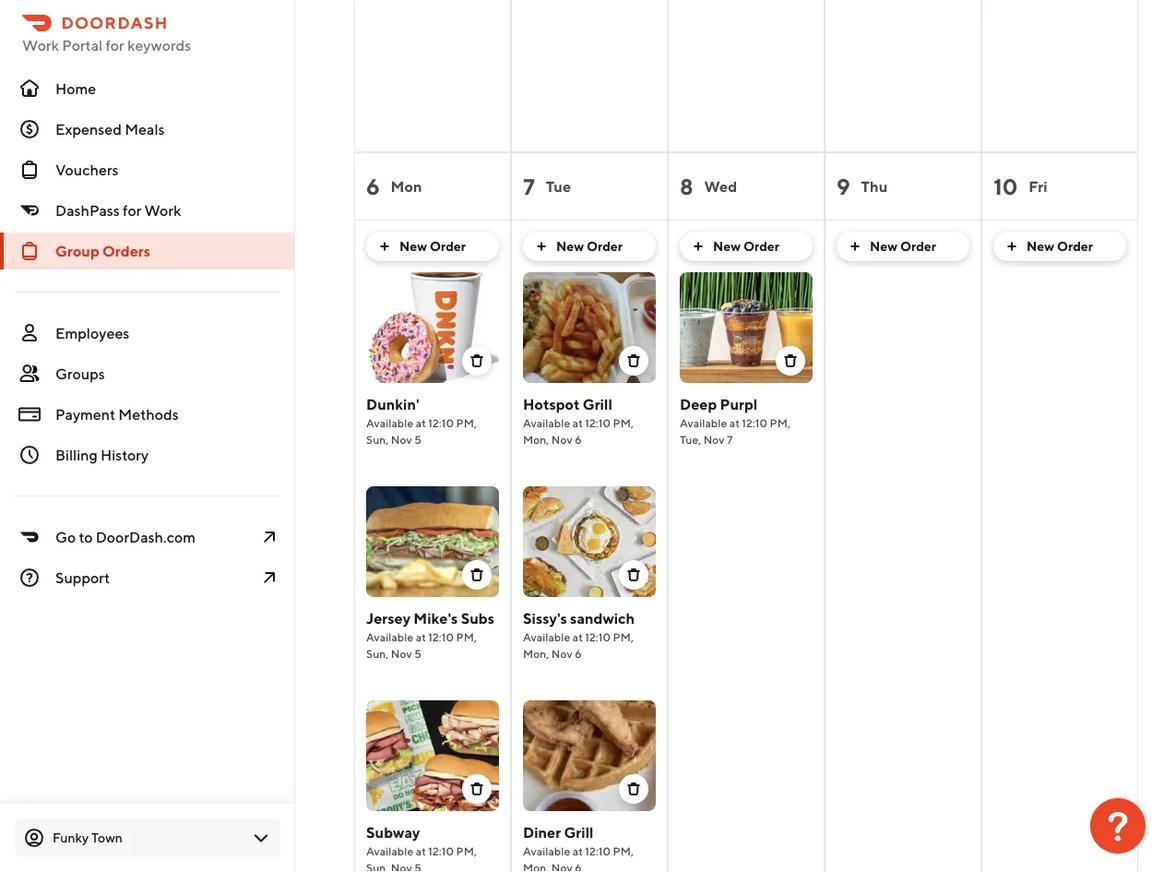 Task type: vqa. For each thing, say whether or not it's contained in the screenshot.
Delivery Button
no



Task type: locate. For each thing, give the bounding box(es) containing it.
3 new from the left
[[714, 239, 741, 254]]

7 down the purpl
[[727, 433, 733, 446]]

grill inside diner grill available at 12:10 pm, mon, nov 6
[[564, 824, 594, 841]]

sun, down jersey on the bottom
[[366, 647, 389, 660]]

wed
[[705, 178, 738, 195]]

1 new order from the left
[[400, 239, 466, 254]]

available down hotspot
[[523, 416, 571, 429]]

1 vertical spatial grill
[[564, 824, 594, 841]]

sun, down dunkin'
[[366, 433, 389, 446]]

6 for sissy's
[[575, 647, 582, 660]]

2 delete group order entry image from the left
[[784, 354, 798, 368]]

delete group order entry image up sandwich
[[627, 568, 642, 582]]

delete group order entry image
[[470, 354, 485, 368], [784, 354, 798, 368]]

0 vertical spatial for
[[106, 36, 124, 54]]

3 new order from the left
[[714, 239, 780, 254]]

available down subway
[[366, 845, 414, 858]]

home
[[55, 80, 96, 97]]

9
[[837, 173, 851, 199]]

10
[[994, 173, 1018, 199]]

grill right hotspot
[[583, 396, 613, 413]]

5 inside dunkin' available at 12:10 pm, sun, nov 5
[[415, 433, 422, 446]]

group orders
[[55, 242, 150, 260]]

mon, for sissy's
[[523, 647, 550, 660]]

mike's
[[414, 610, 458, 627]]

vouchers
[[55, 161, 119, 179]]

6
[[366, 173, 380, 199], [575, 433, 582, 446], [575, 647, 582, 660], [575, 861, 582, 872]]

tue
[[546, 178, 571, 195]]

2 order from the left
[[587, 239, 623, 254]]

12:10 inside deep purpl available at 12:10 pm, tue, nov 7
[[742, 416, 768, 429]]

delete group order entry image up "subway available at 12:10 pm, sun, nov 5"
[[470, 782, 485, 797]]

thu
[[862, 178, 888, 195]]

1 vertical spatial sun,
[[366, 647, 389, 660]]

order for 7
[[587, 239, 623, 254]]

go to doordash.com
[[55, 528, 196, 546]]

1 5 from the top
[[415, 433, 422, 446]]

available inside deep purpl available at 12:10 pm, tue, nov 7
[[680, 416, 728, 429]]

1 horizontal spatial delete group order entry image
[[784, 354, 798, 368]]

nov down hotspot
[[552, 433, 573, 446]]

5
[[415, 433, 422, 446], [415, 647, 422, 660], [415, 861, 422, 872]]

new order button down tue
[[523, 232, 656, 261]]

12:10 inside dunkin' available at 12:10 pm, sun, nov 5
[[429, 416, 454, 429]]

0 vertical spatial grill
[[583, 396, 613, 413]]

sun, inside dunkin' available at 12:10 pm, sun, nov 5
[[366, 433, 389, 446]]

deep purpl image
[[680, 272, 813, 383]]

available down dunkin'
[[366, 416, 414, 429]]

available
[[366, 416, 414, 429], [523, 416, 571, 429], [680, 416, 728, 429], [366, 630, 414, 643], [523, 630, 571, 643], [366, 845, 414, 858], [523, 845, 571, 858]]

nov down dunkin'
[[391, 433, 412, 446]]

sun, down subway
[[366, 861, 389, 872]]

for up orders
[[123, 202, 141, 219]]

2 vertical spatial sun,
[[366, 861, 389, 872]]

group
[[55, 242, 99, 260]]

2 sun, from the top
[[366, 647, 389, 660]]

6 inside diner grill available at 12:10 pm, mon, nov 6
[[575, 861, 582, 872]]

available down jersey on the bottom
[[366, 630, 414, 643]]

expensed meals
[[55, 120, 165, 138]]

dunkin'
[[366, 396, 420, 413]]

5 new order from the left
[[1027, 239, 1094, 254]]

0 vertical spatial work
[[22, 36, 59, 54]]

2 new order from the left
[[557, 239, 623, 254]]

2 5 from the top
[[415, 647, 422, 660]]

mon, down hotspot
[[523, 433, 550, 446]]

0 horizontal spatial work
[[22, 36, 59, 54]]

dunkin' available at 12:10 pm, sun, nov 5
[[366, 396, 477, 446]]

new order down tue
[[557, 239, 623, 254]]

delete group order entry image for 6
[[470, 354, 485, 368]]

for right portal
[[106, 36, 124, 54]]

1 sun, from the top
[[366, 433, 389, 446]]

available inside hotspot grill available at 12:10 pm, mon, nov 6
[[523, 416, 571, 429]]

fri
[[1030, 178, 1048, 195]]

expensed
[[55, 120, 122, 138]]

support
[[55, 569, 110, 587]]

3 5 from the top
[[415, 861, 422, 872]]

6 inside hotspot grill available at 12:10 pm, mon, nov 6
[[575, 433, 582, 446]]

at inside dunkin' available at 12:10 pm, sun, nov 5
[[416, 416, 426, 429]]

new down thu
[[870, 239, 898, 254]]

1 vertical spatial work
[[144, 202, 181, 219]]

new order button down wed
[[680, 232, 813, 261]]

new for 6
[[400, 239, 427, 254]]

subway image
[[366, 701, 499, 811]]

6 inside the sissy's sandwich available at 12:10 pm, mon, nov 6
[[575, 647, 582, 660]]

sun, inside "subway available at 12:10 pm, sun, nov 5"
[[366, 861, 389, 872]]

12:10 inside hotspot grill available at 12:10 pm, mon, nov 6
[[586, 416, 611, 429]]

0 vertical spatial mon,
[[523, 433, 550, 446]]

nov right tue,
[[704, 433, 725, 446]]

3 sun, from the top
[[366, 861, 389, 872]]

nov
[[391, 433, 412, 446], [552, 433, 573, 446], [704, 433, 725, 446], [391, 647, 412, 660], [552, 647, 573, 660], [391, 861, 412, 872], [552, 861, 573, 872]]

3 order from the left
[[744, 239, 780, 254]]

5 for subway
[[415, 861, 422, 872]]

jersey
[[366, 610, 411, 627]]

nov down subway
[[391, 861, 412, 872]]

pm, inside diner grill available at 12:10 pm, mon, nov 6
[[613, 845, 634, 858]]

pm, inside jersey mike's subs available at 12:10 pm, sun, nov 5
[[456, 630, 477, 643]]

delete group order entry image up subs on the bottom left
[[470, 568, 485, 582]]

3 mon, from the top
[[523, 861, 550, 872]]

0 vertical spatial 5
[[415, 433, 422, 446]]

payment methods link
[[0, 396, 295, 433]]

pm, inside the sissy's sandwich available at 12:10 pm, mon, nov 6
[[613, 630, 634, 643]]

new order button down the "fri"
[[994, 232, 1127, 261]]

order
[[430, 239, 466, 254], [587, 239, 623, 254], [744, 239, 780, 254], [901, 239, 937, 254], [1058, 239, 1094, 254]]

new order button down mon
[[366, 232, 499, 261]]

5 inside "subway available at 12:10 pm, sun, nov 5"
[[415, 861, 422, 872]]

new down wed
[[714, 239, 741, 254]]

nov down sissy's
[[552, 647, 573, 660]]

at inside diner grill available at 12:10 pm, mon, nov 6
[[573, 845, 583, 858]]

3 new order button from the left
[[680, 232, 813, 261]]

work left portal
[[22, 36, 59, 54]]

dashpass
[[55, 202, 120, 219]]

nov down jersey on the bottom
[[391, 647, 412, 660]]

2 new order button from the left
[[523, 232, 656, 261]]

new order button
[[366, 232, 499, 261], [523, 232, 656, 261], [680, 232, 813, 261], [837, 232, 970, 261], [994, 232, 1127, 261]]

deep
[[680, 396, 717, 413]]

hotspot grill available at 12:10 pm, mon, nov 6
[[523, 396, 634, 446]]

delete group order entry image up hotspot grill available at 12:10 pm, mon, nov 6
[[627, 354, 642, 368]]

5 down dunkin'
[[415, 433, 422, 446]]

mon, for diner
[[523, 861, 550, 872]]

12:10
[[429, 416, 454, 429], [586, 416, 611, 429], [742, 416, 768, 429], [429, 630, 454, 643], [586, 630, 611, 643], [429, 845, 454, 858], [586, 845, 611, 858]]

grill
[[583, 396, 613, 413], [564, 824, 594, 841]]

delete group order entry image for subway
[[470, 782, 485, 797]]

2 vertical spatial 5
[[415, 861, 422, 872]]

delete group order entry image for sissy's sandwich
[[627, 568, 642, 582]]

mon, inside diner grill available at 12:10 pm, mon, nov 6
[[523, 861, 550, 872]]

1 new order button from the left
[[366, 232, 499, 261]]

1 vertical spatial mon,
[[523, 647, 550, 660]]

5 down subway
[[415, 861, 422, 872]]

1 vertical spatial for
[[123, 202, 141, 219]]

2 new from the left
[[557, 239, 584, 254]]

dashpass for work link
[[0, 192, 295, 229]]

delete group order entry image
[[627, 354, 642, 368], [470, 568, 485, 582], [627, 568, 642, 582], [470, 782, 485, 797], [627, 782, 642, 797]]

meals
[[125, 120, 165, 138]]

grill for hotspot grill
[[583, 396, 613, 413]]

7
[[523, 173, 535, 199], [727, 433, 733, 446]]

subway
[[366, 824, 420, 841]]

employees link
[[0, 315, 295, 352]]

town
[[91, 830, 123, 846]]

1 mon, from the top
[[523, 433, 550, 446]]

portal
[[62, 36, 103, 54]]

0 vertical spatial sun,
[[366, 433, 389, 446]]

pm,
[[456, 416, 477, 429], [613, 416, 634, 429], [770, 416, 791, 429], [456, 630, 477, 643], [613, 630, 634, 643], [456, 845, 477, 858], [613, 845, 634, 858]]

new order down wed
[[714, 239, 780, 254]]

available inside jersey mike's subs available at 12:10 pm, sun, nov 5
[[366, 630, 414, 643]]

work
[[22, 36, 59, 54], [144, 202, 181, 219]]

new order down thu
[[870, 239, 937, 254]]

new order down mon
[[400, 239, 466, 254]]

nov inside "subway available at 12:10 pm, sun, nov 5"
[[391, 861, 412, 872]]

1 new from the left
[[400, 239, 427, 254]]

for
[[106, 36, 124, 54], [123, 202, 141, 219]]

home link
[[0, 70, 295, 107]]

work up group orders link
[[144, 202, 181, 219]]

sissy's sandwich available at 12:10 pm, mon, nov 6
[[523, 610, 635, 660]]

available down sissy's
[[523, 630, 571, 643]]

sissy's
[[523, 610, 568, 627]]

2 vertical spatial mon,
[[523, 861, 550, 872]]

1 vertical spatial 7
[[727, 433, 733, 446]]

2 mon, from the top
[[523, 647, 550, 660]]

jersey mike's subs available at 12:10 pm, sun, nov 5
[[366, 610, 495, 660]]

sun,
[[366, 433, 389, 446], [366, 647, 389, 660], [366, 861, 389, 872]]

new order button down thu
[[837, 232, 970, 261]]

nov inside jersey mike's subs available at 12:10 pm, sun, nov 5
[[391, 647, 412, 660]]

new down tue
[[557, 239, 584, 254]]

subs
[[461, 610, 495, 627]]

methods
[[118, 406, 179, 423]]

grill inside hotspot grill available at 12:10 pm, mon, nov 6
[[583, 396, 613, 413]]

at
[[416, 416, 426, 429], [573, 416, 583, 429], [730, 416, 740, 429], [416, 630, 426, 643], [573, 630, 583, 643], [416, 845, 426, 858], [573, 845, 583, 858]]

new down the "fri"
[[1027, 239, 1055, 254]]

1 order from the left
[[430, 239, 466, 254]]

mon, inside the sissy's sandwich available at 12:10 pm, mon, nov 6
[[523, 647, 550, 660]]

nov down diner at the left
[[552, 861, 573, 872]]

mon, down diner at the left
[[523, 861, 550, 872]]

available down deep on the right of page
[[680, 416, 728, 429]]

vouchers link
[[0, 151, 295, 188]]

7 inside deep purpl available at 12:10 pm, tue, nov 7
[[727, 433, 733, 446]]

nov inside hotspot grill available at 12:10 pm, mon, nov 6
[[552, 433, 573, 446]]

1 delete group order entry image from the left
[[470, 354, 485, 368]]

new order down the "fri"
[[1027, 239, 1094, 254]]

mon,
[[523, 433, 550, 446], [523, 647, 550, 660], [523, 861, 550, 872]]

delete group order entry image up diner grill available at 12:10 pm, mon, nov 6
[[627, 782, 642, 797]]

billing history link
[[0, 437, 295, 474]]

new down mon
[[400, 239, 427, 254]]

delete group order entry image up dunkin' available at 12:10 pm, sun, nov 5
[[470, 354, 485, 368]]

new
[[400, 239, 427, 254], [557, 239, 584, 254], [714, 239, 741, 254], [870, 239, 898, 254], [1027, 239, 1055, 254]]

group orders link
[[0, 233, 295, 270]]

pm, inside deep purpl available at 12:10 pm, tue, nov 7
[[770, 416, 791, 429]]

4 new order button from the left
[[837, 232, 970, 261]]

1 horizontal spatial 7
[[727, 433, 733, 446]]

order for 6
[[430, 239, 466, 254]]

12:10 inside jersey mike's subs available at 12:10 pm, sun, nov 5
[[429, 630, 454, 643]]

at inside deep purpl available at 12:10 pm, tue, nov 7
[[730, 416, 740, 429]]

0 horizontal spatial 7
[[523, 173, 535, 199]]

grill right diner at the left
[[564, 824, 594, 841]]

mon, down sissy's
[[523, 647, 550, 660]]

1 horizontal spatial work
[[144, 202, 181, 219]]

payment
[[55, 406, 116, 423]]

mon, inside hotspot grill available at 12:10 pm, mon, nov 6
[[523, 433, 550, 446]]

payment methods
[[55, 406, 179, 423]]

new order
[[400, 239, 466, 254], [557, 239, 623, 254], [714, 239, 780, 254], [870, 239, 937, 254], [1027, 239, 1094, 254]]

5 down mike's
[[415, 647, 422, 660]]

available down diner at the left
[[523, 845, 571, 858]]

7 left tue
[[523, 173, 535, 199]]

12:10 inside diner grill available at 12:10 pm, mon, nov 6
[[586, 845, 611, 858]]

0 horizontal spatial delete group order entry image
[[470, 354, 485, 368]]

1 vertical spatial 5
[[415, 647, 422, 660]]

delete group order entry image up deep purpl available at 12:10 pm, tue, nov 7
[[784, 354, 798, 368]]



Task type: describe. For each thing, give the bounding box(es) containing it.
new for 8
[[714, 239, 741, 254]]

sandwich
[[571, 610, 635, 627]]

expensed meals link
[[0, 111, 295, 148]]

at inside jersey mike's subs available at 12:10 pm, sun, nov 5
[[416, 630, 426, 643]]

mon
[[391, 178, 422, 195]]

6 for diner
[[575, 861, 582, 872]]

pm, inside "subway available at 12:10 pm, sun, nov 5"
[[456, 845, 477, 858]]

delete group order entry image for diner grill
[[627, 782, 642, 797]]

diner
[[523, 824, 561, 841]]

new order button for 8
[[680, 232, 813, 261]]

nov inside deep purpl available at 12:10 pm, tue, nov 7
[[704, 433, 725, 446]]

nov inside dunkin' available at 12:10 pm, sun, nov 5
[[391, 433, 412, 446]]

new for 7
[[557, 239, 584, 254]]

0 vertical spatial 7
[[523, 173, 535, 199]]

available inside dunkin' available at 12:10 pm, sun, nov 5
[[366, 416, 414, 429]]

delete group order entry image for jersey mike's subs
[[470, 568, 485, 582]]

purpl
[[720, 396, 758, 413]]

go
[[55, 528, 76, 546]]

new order button for 6
[[366, 232, 499, 261]]

hotspot
[[523, 396, 580, 413]]

new order button for 7
[[523, 232, 656, 261]]

5 new order button from the left
[[994, 232, 1127, 261]]

sun, inside jersey mike's subs available at 12:10 pm, sun, nov 5
[[366, 647, 389, 660]]

keywords
[[127, 36, 191, 54]]

billing history
[[55, 446, 149, 464]]

deep purpl available at 12:10 pm, tue, nov 7
[[680, 396, 791, 446]]

funky town
[[53, 830, 123, 846]]

new order for 8
[[714, 239, 780, 254]]

at inside the sissy's sandwich available at 12:10 pm, mon, nov 6
[[573, 630, 583, 643]]

hotspot grill image
[[523, 272, 656, 383]]

available inside diner grill available at 12:10 pm, mon, nov 6
[[523, 845, 571, 858]]

billing
[[55, 446, 98, 464]]

tue,
[[680, 433, 702, 446]]

groups
[[55, 365, 105, 383]]

nov inside diner grill available at 12:10 pm, mon, nov 6
[[552, 861, 573, 872]]

work portal for keywords
[[22, 36, 191, 54]]

open resource center image
[[1091, 798, 1146, 854]]

4 order from the left
[[901, 239, 937, 254]]

delete group order entry image for 8
[[784, 354, 798, 368]]

at inside "subway available at 12:10 pm, sun, nov 5"
[[416, 845, 426, 858]]

employees
[[55, 324, 130, 342]]

order for 8
[[744, 239, 780, 254]]

dashpass for work
[[55, 202, 181, 219]]

4 new from the left
[[870, 239, 898, 254]]

12:10 inside "subway available at 12:10 pm, sun, nov 5"
[[429, 845, 454, 858]]

orders
[[103, 242, 150, 260]]

jersey mike's subs image
[[366, 486, 499, 597]]

support link
[[0, 559, 295, 596]]

available inside "subway available at 12:10 pm, sun, nov 5"
[[366, 845, 414, 858]]

5 new from the left
[[1027, 239, 1055, 254]]

go to doordash.com link
[[0, 519, 295, 556]]

doordash.com
[[96, 528, 196, 546]]

6 for hotspot
[[575, 433, 582, 446]]

sissy's sandwich image
[[523, 486, 656, 597]]

at inside hotspot grill available at 12:10 pm, mon, nov 6
[[573, 416, 583, 429]]

4 new order from the left
[[870, 239, 937, 254]]

5 inside jersey mike's subs available at 12:10 pm, sun, nov 5
[[415, 647, 422, 660]]

subway available at 12:10 pm, sun, nov 5
[[366, 824, 477, 872]]

12:10 inside the sissy's sandwich available at 12:10 pm, mon, nov 6
[[586, 630, 611, 643]]

5 for dunkin'
[[415, 433, 422, 446]]

mon, for hotspot
[[523, 433, 550, 446]]

grill for diner grill
[[564, 824, 594, 841]]

to
[[79, 528, 93, 546]]

sun, for subway
[[366, 861, 389, 872]]

nov inside the sissy's sandwich available at 12:10 pm, mon, nov 6
[[552, 647, 573, 660]]

pm, inside hotspot grill available at 12:10 pm, mon, nov 6
[[613, 416, 634, 429]]

groups link
[[0, 355, 295, 392]]

available inside the sissy's sandwich available at 12:10 pm, mon, nov 6
[[523, 630, 571, 643]]

5 order from the left
[[1058, 239, 1094, 254]]

new order for 7
[[557, 239, 623, 254]]

pm, inside dunkin' available at 12:10 pm, sun, nov 5
[[456, 416, 477, 429]]

new order for 6
[[400, 239, 466, 254]]

diner grill available at 12:10 pm, mon, nov 6
[[523, 824, 634, 872]]

8
[[680, 173, 694, 199]]

diner grill image
[[523, 701, 656, 811]]

sun, for dunkin'
[[366, 433, 389, 446]]

delete group order entry image for hotspot grill
[[627, 354, 642, 368]]

history
[[101, 446, 149, 464]]

funky
[[53, 830, 89, 846]]

dunkin' image
[[366, 272, 499, 383]]



